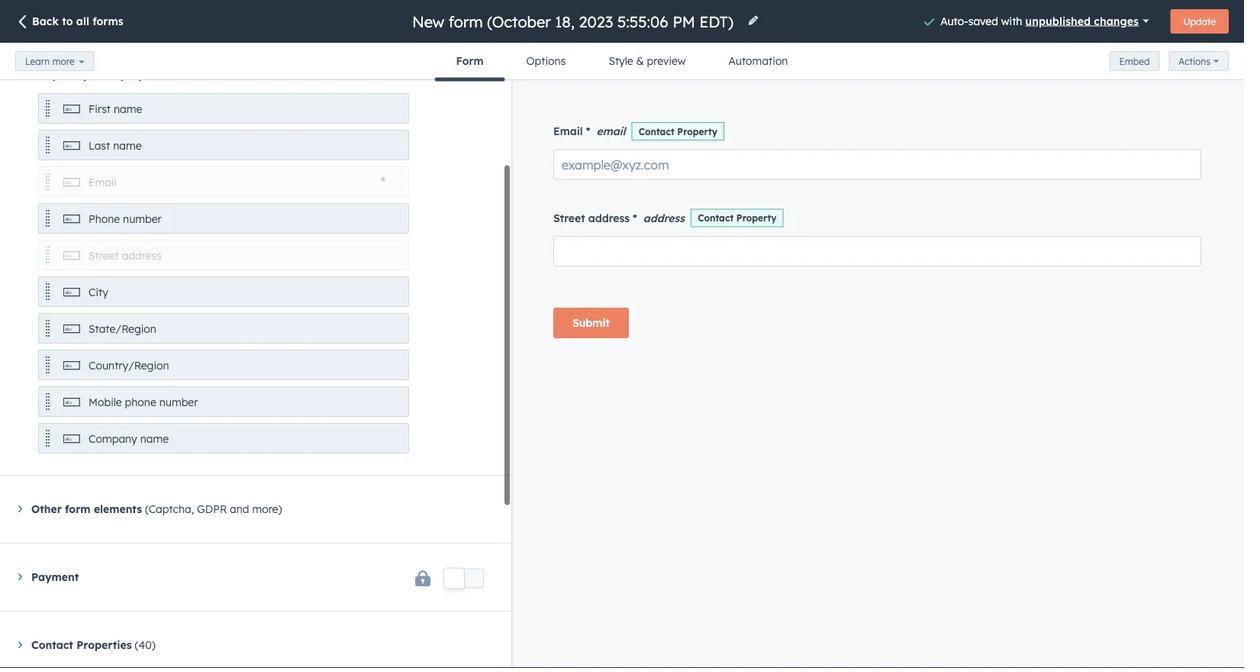 Task type: vqa. For each thing, say whether or not it's contained in the screenshot.
"list box"
no



Task type: locate. For each thing, give the bounding box(es) containing it.
frequently
[[31, 68, 89, 81]]

)
[[278, 502, 282, 516]]

2 caret image from the top
[[18, 573, 22, 580]]

contact
[[31, 638, 73, 652]]

phone
[[89, 212, 120, 226]]

more up frequently
[[52, 55, 75, 67]]

navigation
[[435, 43, 810, 81]]

page section element
[[0, 0, 1245, 81]]

automation
[[729, 54, 788, 68]]

1 vertical spatial more
[[252, 502, 278, 516]]

used
[[92, 68, 117, 81]]

learn
[[25, 55, 50, 67]]

caret image left other
[[18, 505, 22, 512]]

name down mobile phone number
[[140, 432, 169, 446]]

other
[[31, 502, 62, 516]]

mobile phone number
[[89, 396, 198, 409]]

1 horizontal spatial more
[[252, 502, 278, 516]]

style
[[609, 54, 633, 68]]

saved
[[969, 14, 999, 27]]

0 vertical spatial more
[[52, 55, 75, 67]]

form
[[456, 54, 484, 68]]

navigation containing form
[[435, 43, 810, 81]]

update button
[[1171, 9, 1229, 34]]

properties
[[120, 68, 176, 81]]

options
[[527, 54, 566, 68]]

number right phone
[[159, 396, 198, 409]]

style & preview button
[[587, 43, 707, 79]]

unpublished changes
[[1026, 14, 1139, 27]]

city
[[89, 286, 108, 299]]

(40)
[[135, 638, 156, 652]]

back
[[32, 15, 59, 28]]

caret image
[[18, 505, 22, 512], [18, 573, 22, 580], [18, 641, 22, 648]]

1 vertical spatial number
[[159, 396, 198, 409]]

first
[[89, 102, 111, 116]]

more right and
[[252, 502, 278, 516]]

0 vertical spatial caret image
[[18, 505, 22, 512]]

1 vertical spatial name
[[113, 139, 142, 152]]

caret image for payment
[[18, 573, 22, 580]]

auto-
[[941, 14, 969, 27]]

actions button
[[1169, 51, 1229, 71]]

1 vertical spatial caret image
[[18, 573, 22, 580]]

1 caret image from the top
[[18, 505, 22, 512]]

company
[[89, 432, 137, 446]]

frequently used properties button
[[18, 66, 493, 84]]

update
[[1184, 16, 1216, 27]]

embed
[[1120, 55, 1150, 67]]

caret image left contact
[[18, 641, 22, 648]]

None field
[[411, 11, 738, 32]]

more
[[52, 55, 75, 67], [252, 502, 278, 516]]

unpublished changes button
[[1026, 10, 1150, 31]]

first name
[[89, 102, 142, 116]]

caret image inside the payment dropdown button
[[18, 573, 22, 580]]

number right 'phone'
[[123, 212, 162, 226]]

embed button
[[1110, 51, 1160, 71]]

captcha,
[[149, 502, 194, 516]]

0 vertical spatial name
[[114, 102, 142, 116]]

other form elements ( captcha, gdpr and more )
[[31, 502, 282, 516]]

2 vertical spatial name
[[140, 432, 169, 446]]

name right last
[[113, 139, 142, 152]]

to
[[62, 15, 73, 28]]

contact properties (40)
[[31, 638, 156, 652]]

name for last name
[[113, 139, 142, 152]]

0 vertical spatial number
[[123, 212, 162, 226]]

0 horizontal spatial more
[[52, 55, 75, 67]]

number
[[123, 212, 162, 226], [159, 396, 198, 409]]

caret image left 'payment'
[[18, 573, 22, 580]]

name
[[114, 102, 142, 116], [113, 139, 142, 152], [140, 432, 169, 446]]

2 vertical spatial caret image
[[18, 641, 22, 648]]

name right 'first'
[[114, 102, 142, 116]]



Task type: describe. For each thing, give the bounding box(es) containing it.
forms
[[93, 15, 123, 28]]

form button
[[435, 43, 505, 81]]

name for company name
[[140, 432, 169, 446]]

elements
[[94, 502, 142, 516]]

automation button
[[707, 43, 810, 79]]

last name
[[89, 139, 142, 152]]

back to all forms link
[[15, 14, 123, 31]]

and
[[230, 502, 249, 516]]

options button
[[505, 43, 587, 79]]

phone
[[125, 396, 156, 409]]

with
[[1002, 14, 1023, 27]]

learn more
[[25, 55, 75, 67]]

form
[[65, 502, 91, 516]]

company name
[[89, 432, 169, 446]]

mobile
[[89, 396, 122, 409]]

back to all forms
[[32, 15, 123, 28]]

caret image for other form elements
[[18, 505, 22, 512]]

name for first name
[[114, 102, 142, 116]]

payment
[[31, 570, 79, 584]]

style & preview
[[609, 54, 686, 68]]

last
[[89, 139, 110, 152]]

changes
[[1094, 14, 1139, 27]]

unpublished
[[1026, 14, 1091, 27]]

phone number
[[89, 212, 162, 226]]

learn more button
[[15, 51, 94, 71]]

gdpr
[[197, 502, 227, 516]]

more inside learn more button
[[52, 55, 75, 67]]

&
[[636, 54, 644, 68]]

3 caret image from the top
[[18, 641, 22, 648]]

actions
[[1179, 55, 1211, 67]]

none field inside page section element
[[411, 11, 738, 32]]

frequently used properties
[[31, 68, 176, 81]]

auto-saved with
[[941, 14, 1026, 27]]

properties
[[76, 638, 132, 652]]

(
[[145, 502, 149, 516]]

payment button
[[18, 568, 484, 586]]

country/region
[[89, 359, 169, 372]]

all
[[76, 15, 89, 28]]

navigation inside page section element
[[435, 43, 810, 81]]

preview
[[647, 54, 686, 68]]

state/region
[[89, 322, 156, 336]]



